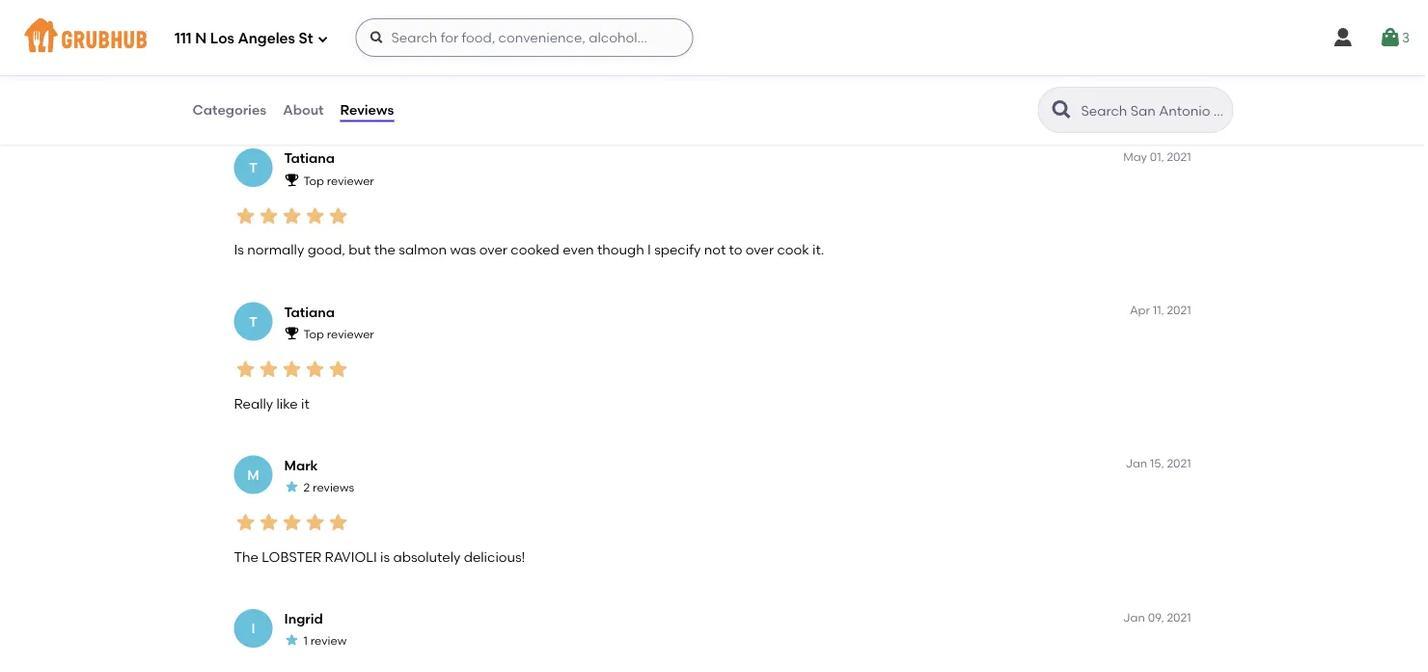 Task type: describe. For each thing, give the bounding box(es) containing it.
m
[[247, 467, 259, 484]]

ordering
[[465, 81, 521, 97]]

111 n los angeles st
[[175, 30, 313, 47]]

categories button
[[192, 75, 267, 145]]

ravioli
[[325, 550, 377, 566]]

Search San Antonio Winery Los Angeles search field
[[1079, 101, 1227, 120]]

2 horizontal spatial from
[[708, 81, 739, 97]]

2021 inside response from san antonio winery los angeles replied may 18, 2021
[[448, 50, 472, 64]]

t for really
[[249, 314, 257, 330]]

11,
[[1153, 304, 1164, 318]]

checkout
[[1241, 596, 1305, 612]]

was
[[450, 242, 476, 259]]

response
[[359, 29, 424, 45]]

2021 for really like it
[[1167, 304, 1191, 318]]

n
[[195, 30, 207, 47]]

it
[[301, 396, 310, 412]]

replied
[[359, 50, 402, 64]]

is
[[380, 550, 390, 566]]

but
[[349, 242, 371, 259]]

top for good,
[[303, 174, 324, 188]]

the lobster ravioli is absolutely delicious!
[[234, 550, 525, 566]]

even
[[563, 242, 594, 259]]

the
[[234, 550, 259, 566]]

1 horizontal spatial may
[[1124, 150, 1147, 164]]

trophy icon image for like
[[284, 326, 300, 342]]

18,
[[431, 50, 445, 64]]

from inside response from san antonio winery los angeles replied may 18, 2021
[[427, 29, 458, 45]]

jan for mark
[[1126, 458, 1148, 471]]

2021 right 09,
[[1167, 611, 1191, 625]]

specify
[[654, 242, 701, 259]]

antonio inside response from san antonio winery los angeles replied may 18, 2021
[[490, 29, 542, 45]]

1
[[303, 635, 308, 649]]

reviews
[[340, 102, 394, 118]]

2021 for is normally good, but the salmon was over cooked even though i specify not to over cook it.
[[1167, 150, 1191, 164]]

0 horizontal spatial i
[[251, 621, 255, 638]]

so
[[349, 81, 364, 97]]

are
[[324, 81, 346, 97]]

enjoy
[[427, 81, 462, 97]]

reviews button
[[339, 75, 395, 145]]

mark
[[284, 458, 318, 474]]

apr
[[1130, 304, 1150, 318]]

reviewer for good,
[[327, 174, 374, 188]]

though
[[597, 242, 644, 259]]

angeles inside response from san antonio winery los angeles replied may 18, 2021
[[621, 29, 674, 45]]

1 horizontal spatial svg image
[[369, 30, 385, 45]]

winery
[[545, 29, 592, 45]]

review
[[310, 635, 347, 649]]

week.
[[614, 81, 652, 97]]

normally
[[247, 242, 304, 259]]

09,
[[1148, 611, 1164, 625]]

it.
[[813, 242, 824, 259]]

1 horizontal spatial from
[[524, 81, 555, 97]]

tatiana for good,
[[284, 151, 335, 167]]

top for it
[[303, 328, 324, 342]]

jan 09, 2021
[[1123, 611, 1191, 625]]

ingrid
[[284, 612, 323, 628]]

glad
[[367, 81, 397, 97]]

01,
[[1150, 150, 1164, 164]]

tatiana for it
[[284, 304, 335, 321]]

2 over from the left
[[746, 242, 774, 259]]

is
[[234, 242, 244, 259]]

search icon image
[[1050, 98, 1074, 122]]

2 reviews
[[303, 481, 354, 495]]

1 review
[[303, 635, 347, 649]]

3
[[1402, 29, 1410, 46]]

us
[[558, 81, 573, 97]]

1 horizontal spatial san
[[742, 81, 767, 97]]

we
[[300, 81, 321, 97]]



Task type: vqa. For each thing, say whether or not it's contained in the screenshot.
1 on the bottom of the page
yes



Task type: locate. For each thing, give the bounding box(es) containing it.
0 horizontal spatial svg image
[[317, 33, 329, 45]]

1 vertical spatial jan
[[1123, 611, 1145, 625]]

we are so glad you enjoy ordering from us every week. cheers, from san antonio winery!
[[300, 81, 874, 97]]

111
[[175, 30, 192, 47]]

0 vertical spatial may
[[404, 50, 428, 64]]

trophy icon image for normally
[[284, 173, 300, 188]]

1 vertical spatial antonio
[[771, 81, 822, 97]]

to inside button
[[1224, 596, 1238, 612]]

about button
[[282, 75, 325, 145]]

0 vertical spatial to
[[729, 242, 743, 259]]

response from san antonio winery los angeles replied may 18, 2021
[[359, 29, 674, 64]]

to right the not
[[729, 242, 743, 259]]

los right the n
[[210, 30, 234, 47]]

1 vertical spatial top reviewer
[[303, 328, 374, 342]]

top up good,
[[303, 174, 324, 188]]

trophy icon image up "like"
[[284, 326, 300, 342]]

from up 18,
[[427, 29, 458, 45]]

salmon
[[399, 242, 447, 259]]

delicious!
[[464, 550, 525, 566]]

svg image right "st"
[[317, 33, 329, 45]]

san
[[461, 29, 486, 45], [742, 81, 767, 97]]

1 horizontal spatial to
[[1224, 596, 1238, 612]]

may left 01,
[[1124, 150, 1147, 164]]

antonio
[[490, 29, 542, 45], [771, 81, 822, 97]]

0 horizontal spatial from
[[427, 29, 458, 45]]

reviewer for it
[[327, 328, 374, 342]]

may 01, 2021
[[1124, 150, 1191, 164]]

t for is
[[249, 160, 257, 177]]

san antonio winery los angeles logo image
[[302, 30, 345, 73]]

2021 right 15,
[[1167, 458, 1191, 471]]

los inside main navigation navigation
[[210, 30, 234, 47]]

2 t from the top
[[249, 314, 257, 330]]

really
[[234, 396, 273, 412]]

svg image up replied
[[369, 30, 385, 45]]

1 horizontal spatial i
[[648, 242, 651, 259]]

2 tatiana from the top
[[284, 304, 335, 321]]

2021 right 18,
[[448, 50, 472, 64]]

you
[[400, 81, 424, 97]]

i left ingrid
[[251, 621, 255, 638]]

cheers,
[[655, 81, 705, 97]]

may inside response from san antonio winery los angeles replied may 18, 2021
[[404, 50, 428, 64]]

2 top from the top
[[303, 328, 324, 342]]

top
[[303, 174, 324, 188], [303, 328, 324, 342]]

0 horizontal spatial angeles
[[238, 30, 295, 47]]

1 horizontal spatial angeles
[[621, 29, 674, 45]]

jan for ingrid
[[1123, 611, 1145, 625]]

antonio left winery
[[490, 29, 542, 45]]

svg image right svg icon
[[1379, 26, 1402, 49]]

1 horizontal spatial los
[[595, 29, 617, 45]]

every
[[576, 81, 611, 97]]

like
[[276, 396, 298, 412]]

1 top reviewer from the top
[[303, 174, 374, 188]]

t
[[249, 160, 257, 177], [249, 314, 257, 330]]

0 vertical spatial t
[[249, 160, 257, 177]]

0 vertical spatial top reviewer
[[303, 174, 374, 188]]

apr 11, 2021
[[1130, 304, 1191, 318]]

2
[[303, 481, 310, 495]]

0 horizontal spatial antonio
[[490, 29, 542, 45]]

really like it
[[234, 396, 310, 412]]

cook
[[777, 242, 809, 259]]

t down normally
[[249, 314, 257, 330]]

svg image
[[1332, 26, 1355, 49]]

los right winery
[[595, 29, 617, 45]]

t down categories button
[[249, 160, 257, 177]]

reviewer down 'but'
[[327, 328, 374, 342]]

1 horizontal spatial antonio
[[771, 81, 822, 97]]

1 t from the top
[[249, 160, 257, 177]]

0 vertical spatial reviewer
[[327, 174, 374, 188]]

svg image inside 3 button
[[1379, 26, 1402, 49]]

san up the ordering
[[461, 29, 486, 45]]

to right "proceed"
[[1224, 596, 1238, 612]]

angeles
[[621, 29, 674, 45], [238, 30, 295, 47]]

0 horizontal spatial may
[[404, 50, 428, 64]]

jan 15, 2021
[[1126, 458, 1191, 471]]

angeles left "st"
[[238, 30, 295, 47]]

proceed to checkout
[[1165, 596, 1305, 612]]

san down main navigation navigation
[[742, 81, 767, 97]]

0 horizontal spatial san
[[461, 29, 486, 45]]

1 top from the top
[[303, 174, 324, 188]]

to
[[729, 242, 743, 259], [1224, 596, 1238, 612]]

st
[[299, 30, 313, 47]]

15,
[[1150, 458, 1164, 471]]

proceed
[[1165, 596, 1221, 612]]

2 reviewer from the top
[[327, 328, 374, 342]]

0 vertical spatial antonio
[[490, 29, 542, 45]]

1 vertical spatial san
[[742, 81, 767, 97]]

2021 for the lobster ravioli is absolutely delicious!
[[1167, 458, 1191, 471]]

1 over from the left
[[479, 242, 508, 259]]

2 horizontal spatial svg image
[[1379, 26, 1402, 49]]

1 horizontal spatial over
[[746, 242, 774, 259]]

over right was
[[479, 242, 508, 259]]

absolutely
[[393, 550, 461, 566]]

0 vertical spatial tatiana
[[284, 151, 335, 167]]

reviewer up 'but'
[[327, 174, 374, 188]]

cooked
[[511, 242, 560, 259]]

not
[[704, 242, 726, 259]]

1 trophy icon image from the top
[[284, 173, 300, 188]]

trophy icon image down about "button"
[[284, 173, 300, 188]]

i
[[648, 242, 651, 259], [251, 621, 255, 638]]

antonio left winery!
[[771, 81, 822, 97]]

trophy icon image
[[284, 173, 300, 188], [284, 326, 300, 342]]

2021 right 11, at the right top of page
[[1167, 304, 1191, 318]]

angeles inside main navigation navigation
[[238, 30, 295, 47]]

i left specify
[[648, 242, 651, 259]]

proceed to checkout button
[[1106, 587, 1365, 621]]

top reviewer up good,
[[303, 174, 374, 188]]

1 vertical spatial i
[[251, 621, 255, 638]]

jan left 09,
[[1123, 611, 1145, 625]]

2 top reviewer from the top
[[303, 328, 374, 342]]

star icon image
[[234, 205, 257, 228], [257, 205, 280, 228], [280, 205, 303, 228], [303, 205, 327, 228], [327, 205, 350, 228], [234, 359, 257, 382], [257, 359, 280, 382], [280, 359, 303, 382], [303, 359, 327, 382], [327, 359, 350, 382], [284, 480, 300, 495], [234, 512, 257, 535], [257, 512, 280, 535], [280, 512, 303, 535], [303, 512, 327, 535], [327, 512, 350, 535], [284, 634, 300, 649]]

angeles up week.
[[621, 29, 674, 45]]

about
[[283, 102, 324, 118]]

categories
[[193, 102, 267, 118]]

san inside response from san antonio winery los angeles replied may 18, 2021
[[461, 29, 486, 45]]

1 vertical spatial tatiana
[[284, 304, 335, 321]]

the
[[374, 242, 396, 259]]

2 trophy icon image from the top
[[284, 326, 300, 342]]

0 horizontal spatial los
[[210, 30, 234, 47]]

jan left 15,
[[1126, 458, 1148, 471]]

0 horizontal spatial over
[[479, 242, 508, 259]]

is normally good, but the salmon was over cooked even though i specify not to over cook it.
[[234, 242, 824, 259]]

0 vertical spatial i
[[648, 242, 651, 259]]

los inside response from san antonio winery los angeles replied may 18, 2021
[[595, 29, 617, 45]]

los
[[595, 29, 617, 45], [210, 30, 234, 47]]

Search for food, convenience, alcohol... search field
[[356, 18, 693, 57]]

may
[[404, 50, 428, 64], [1124, 150, 1147, 164]]

from
[[427, 29, 458, 45], [524, 81, 555, 97], [708, 81, 739, 97]]

2021 right 01,
[[1167, 150, 1191, 164]]

0 vertical spatial trophy icon image
[[284, 173, 300, 188]]

3 button
[[1379, 20, 1410, 55]]

top up 'it'
[[303, 328, 324, 342]]

reviewer
[[327, 174, 374, 188], [327, 328, 374, 342]]

good,
[[307, 242, 345, 259]]

1 vertical spatial trophy icon image
[[284, 326, 300, 342]]

tatiana
[[284, 151, 335, 167], [284, 304, 335, 321]]

0 vertical spatial san
[[461, 29, 486, 45]]

over left cook
[[746, 242, 774, 259]]

top reviewer for it
[[303, 328, 374, 342]]

from left us
[[524, 81, 555, 97]]

over
[[479, 242, 508, 259], [746, 242, 774, 259]]

1 vertical spatial reviewer
[[327, 328, 374, 342]]

main navigation navigation
[[0, 0, 1425, 75]]

2021
[[448, 50, 472, 64], [1167, 150, 1191, 164], [1167, 304, 1191, 318], [1167, 458, 1191, 471], [1167, 611, 1191, 625]]

winery!
[[825, 81, 874, 97]]

0 vertical spatial top
[[303, 174, 324, 188]]

top reviewer
[[303, 174, 374, 188], [303, 328, 374, 342]]

1 tatiana from the top
[[284, 151, 335, 167]]

tatiana down good,
[[284, 304, 335, 321]]

tatiana down about "button"
[[284, 151, 335, 167]]

reviews
[[313, 481, 354, 495]]

1 vertical spatial t
[[249, 314, 257, 330]]

from right cheers,
[[708, 81, 739, 97]]

0 horizontal spatial to
[[729, 242, 743, 259]]

0 vertical spatial jan
[[1126, 458, 1148, 471]]

1 reviewer from the top
[[327, 174, 374, 188]]

jan
[[1126, 458, 1148, 471], [1123, 611, 1145, 625]]

1 vertical spatial to
[[1224, 596, 1238, 612]]

may left 18,
[[404, 50, 428, 64]]

top reviewer up 'it'
[[303, 328, 374, 342]]

svg image
[[1379, 26, 1402, 49], [369, 30, 385, 45], [317, 33, 329, 45]]

1 vertical spatial may
[[1124, 150, 1147, 164]]

1 vertical spatial top
[[303, 328, 324, 342]]

top reviewer for good,
[[303, 174, 374, 188]]

lobster
[[262, 550, 322, 566]]



